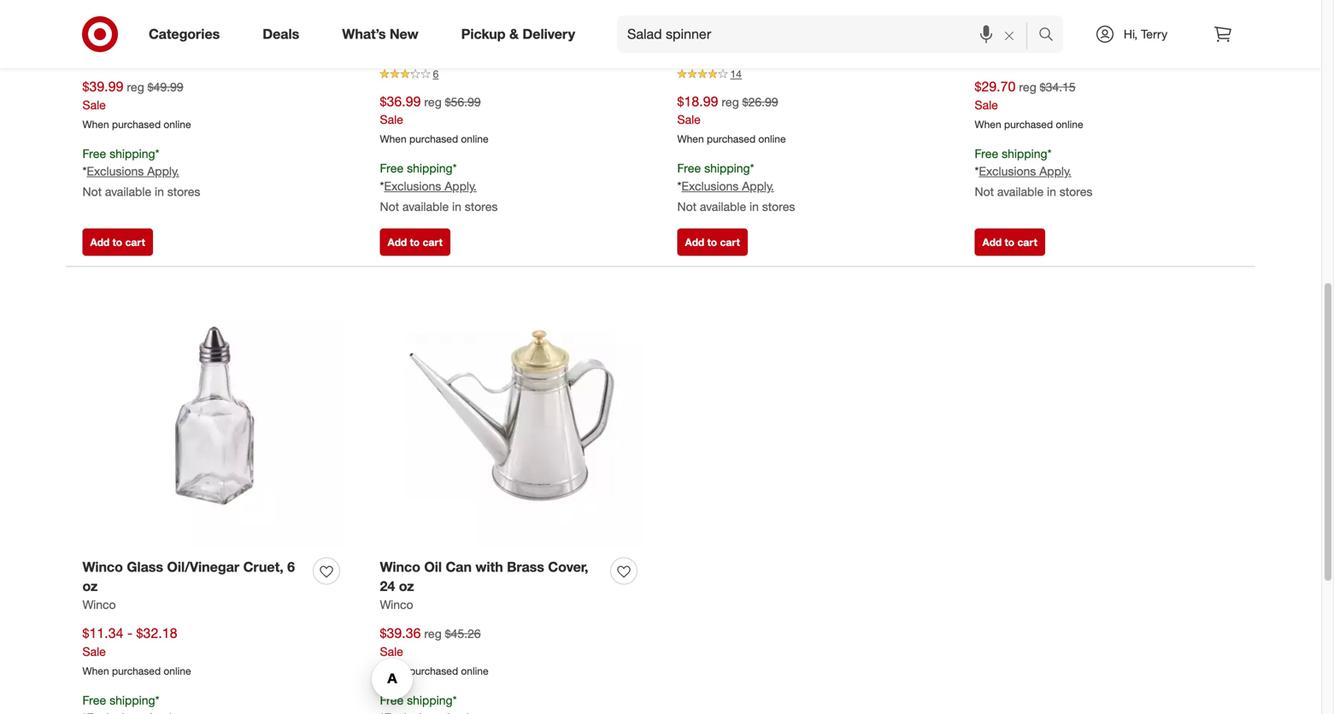 Task type: describe. For each thing, give the bounding box(es) containing it.
bowl
[[167, 31, 200, 48]]

bottles,
[[975, 51, 1025, 68]]

what's new
[[342, 26, 419, 42]]

winco glass oil/vinegar cruet, 6 oz
[[82, 559, 295, 595]]

brentwood 5 quart salad spinner with serving bowl in green
[[82, 12, 301, 48]]

free for $36.99
[[380, 161, 404, 176]]

1 horizontal spatial 6
[[433, 68, 439, 81]]

not for $29.70
[[975, 184, 994, 199]]

quart
[[169, 12, 207, 29]]

spinner inside "brentwood 5 quart salad spinner with serving bowl in green"
[[251, 12, 301, 29]]

brass
[[507, 559, 544, 576]]

shipping for $29.70
[[1002, 146, 1048, 161]]

purchased for $32.18
[[112, 665, 161, 678]]

$56.99
[[445, 94, 481, 109]]

free shipping * * exclusions apply. not available in stores for $18.99
[[677, 161, 795, 214]]

winco oil can with brass cover, 24 oz
[[380, 559, 588, 595]]

rack
[[1076, 31, 1109, 48]]

apply. for $29.70
[[1040, 164, 1072, 179]]

add to cart button for $39.99
[[82, 229, 153, 256]]

online for $34.15
[[1056, 118, 1083, 131]]

exclusions for $18.99
[[682, 179, 739, 194]]

shipping for $36.99
[[407, 161, 453, 176]]

free shipping * for $11.34
[[82, 693, 159, 708]]

terry
[[1141, 26, 1168, 41]]

oz inside 'winco glass oil/vinegar cruet, 6 oz'
[[82, 578, 98, 595]]

chrome
[[975, 31, 1027, 48]]

can
[[446, 559, 472, 576]]

add to cart button for $29.70
[[975, 229, 1045, 256]]

$34.15
[[1040, 80, 1076, 95]]

$49.99
[[148, 80, 183, 95]]

14
[[730, 68, 742, 81]]

what's new link
[[328, 15, 440, 53]]

cart for $36.99
[[423, 236, 443, 249]]

reg for $29.70
[[1019, 80, 1037, 95]]

$26.99
[[742, 94, 778, 109]]

free down $39.36 reg $45.26 sale when purchased online
[[380, 693, 404, 708]]

brentwood for brentwood
[[82, 51, 142, 66]]

oil/vinegar inside winco oil/vinegar cruet set with chrome plated rack & two bottles, 16 oz
[[1019, 12, 1092, 29]]

$39.36
[[380, 625, 421, 642]]

when for $39.99
[[82, 118, 109, 131]]

sale for $39.99
[[82, 97, 106, 112]]

available for $39.99
[[105, 184, 151, 199]]

winco down the chrome
[[975, 51, 1008, 66]]

$39.36 reg $45.26 sale when purchased online
[[380, 625, 489, 678]]

$11.34
[[82, 625, 123, 642]]

what's
[[342, 26, 386, 42]]

deals
[[263, 26, 299, 42]]

not for $39.99
[[82, 184, 102, 199]]

apply. for $36.99
[[445, 179, 477, 194]]

cart for $39.99
[[125, 236, 145, 249]]

add to cart for $36.99
[[388, 236, 443, 249]]

$36.99
[[380, 93, 421, 110]]

in for brentwood 5 quart salad spinner with serving bowl in green
[[155, 184, 164, 199]]

24
[[380, 578, 395, 595]]

add for $29.70
[[983, 236, 1002, 249]]

cover,
[[548, 559, 588, 576]]

sale for $11.34
[[82, 644, 106, 659]]

online for $26.99
[[759, 133, 786, 145]]

& inside winco oil/vinegar cruet set with chrome plated rack & two bottles, 16 oz
[[1113, 31, 1122, 48]]

free down $11.34 - $32.18 sale when purchased online
[[82, 693, 106, 708]]

$39.99
[[82, 78, 123, 95]]

online for $45.26
[[461, 665, 489, 678]]

$29.70
[[975, 78, 1016, 95]]

to for $29.70
[[1005, 236, 1015, 249]]

stores for $39.99
[[167, 184, 200, 199]]

apply. for $18.99
[[742, 179, 774, 194]]

$18.99 reg $26.99 sale when purchased online
[[677, 93, 786, 145]]

winco glass oil/vinegar cruet, 6 oz image
[[82, 284, 347, 548]]

brentwood for brentwood 5 quart salad spinner with serving bowl in green
[[82, 12, 154, 29]]

exclusions for $36.99
[[384, 179, 441, 194]]

winco oil can with brass cover, 24 oz image
[[380, 284, 644, 548]]

oz inside winco oil can with brass cover, 24 oz
[[399, 578, 414, 595]]

stores for $36.99
[[465, 199, 498, 214]]

(green/white)
[[380, 31, 469, 48]]

juvale
[[677, 51, 712, 66]]

with inside winco oil/vinegar cruet set with chrome plated rack & two bottles, 16 oz
[[1161, 12, 1189, 29]]

cart for $18.99
[[720, 236, 740, 249]]

purchased for $34.15
[[1004, 118, 1053, 131]]

$45.26
[[445, 627, 481, 642]]

when for $11.34
[[82, 665, 109, 678]]

winco link for winco glass oil/vinegar cruet, 6 oz
[[82, 597, 116, 614]]

serving
[[114, 31, 163, 48]]

in for winco oil/vinegar cruet set with chrome plated rack & two bottles, 16 oz
[[1047, 184, 1056, 199]]

not for $36.99
[[380, 199, 399, 214]]

reg for $36.99
[[424, 94, 442, 109]]

pickup & delivery link
[[447, 15, 597, 53]]

exclusions for $39.99
[[87, 164, 144, 179]]

free shipping * * exclusions apply. not available in stores for $36.99
[[380, 161, 498, 214]]

$11.34 - $32.18 sale when purchased online
[[82, 625, 191, 678]]

0 horizontal spatial &
[[509, 26, 519, 42]]

winco oil can with brass cover, 24 oz link
[[380, 558, 604, 597]]

green
[[219, 31, 258, 48]]

with inside winco oil can with brass cover, 24 oz
[[476, 559, 503, 576]]

$29.70 reg $34.15 sale when purchased online
[[975, 78, 1083, 131]]

in inside "brentwood 5 quart salad spinner with serving bowl in green"
[[203, 31, 215, 48]]

6 inside 'winco glass oil/vinegar cruet, 6 oz'
[[287, 559, 295, 576]]

oz inside winco oil/vinegar cruet set with chrome plated rack & two bottles, 16 oz
[[1048, 51, 1063, 68]]

new
[[390, 26, 419, 42]]

exclusions for $29.70
[[979, 164, 1036, 179]]

plated
[[1030, 31, 1072, 48]]

hi, terry
[[1124, 26, 1168, 41]]

cart for $29.70
[[1018, 236, 1038, 249]]

search
[[1031, 27, 1072, 44]]

reg for $18.99
[[722, 94, 739, 109]]

brentwood 5 quart salad spinner with serving bowl in green link
[[82, 11, 306, 50]]



Task type: vqa. For each thing, say whether or not it's contained in the screenshot.
reg in $39.99 reg $49.99 Sale When purchased online
yes



Task type: locate. For each thing, give the bounding box(es) containing it.
winco link up $11.34
[[82, 597, 116, 614]]

1 vertical spatial with
[[82, 31, 110, 48]]

shipping for $18.99
[[704, 161, 750, 176]]

oil/vinegar right glass
[[167, 559, 239, 576]]

sale inside $18.99 reg $26.99 sale when purchased online
[[677, 112, 701, 127]]

exclusions down $29.70 reg $34.15 sale when purchased online
[[979, 164, 1036, 179]]

with right can
[[476, 559, 503, 576]]

winco link for winco oil/vinegar cruet set with chrome plated rack & two bottles, 16 oz
[[975, 50, 1008, 67]]

online down $32.18
[[164, 665, 191, 678]]

in
[[203, 31, 215, 48], [155, 184, 164, 199], [1047, 184, 1056, 199], [452, 199, 461, 214], [750, 199, 759, 214]]

winco up $11.34
[[82, 598, 116, 612]]

oil/vinegar inside 'winco glass oil/vinegar cruet, 6 oz'
[[167, 559, 239, 576]]

1 horizontal spatial spinner
[[470, 12, 520, 29]]

purchased for $45.26
[[409, 665, 458, 678]]

online down $45.26
[[461, 665, 489, 678]]

shipping down $11.34 - $32.18 sale when purchased online
[[110, 693, 155, 708]]

purchased down $45.26
[[409, 665, 458, 678]]

apply. down the $36.99 reg $56.99 sale when purchased online
[[445, 179, 477, 194]]

in for starfrit salad spinner (green/white)
[[452, 199, 461, 214]]

online for $49.99
[[164, 118, 191, 131]]

brentwood inside "brentwood 5 quart salad spinner with serving bowl in green"
[[82, 12, 154, 29]]

online inside $29.70 reg $34.15 sale when purchased online
[[1056, 118, 1083, 131]]

add to cart for $39.99
[[90, 236, 145, 249]]

2 cart from the left
[[423, 236, 443, 249]]

winco up the chrome
[[975, 12, 1015, 29]]

purchased for $49.99
[[112, 118, 161, 131]]

free shipping * down $39.36 reg $45.26 sale when purchased online
[[380, 693, 457, 708]]

2 salad from the left
[[430, 12, 466, 29]]

salad
[[211, 12, 247, 29], [430, 12, 466, 29]]

available for $18.99
[[700, 199, 746, 214]]

sale for $18.99
[[677, 112, 701, 127]]

salad inside "brentwood 5 quart salad spinner with serving bowl in green"
[[211, 12, 247, 29]]

when down $39.36
[[380, 665, 407, 678]]

1 horizontal spatial oil/vinegar
[[1019, 12, 1092, 29]]

when
[[82, 118, 109, 131], [975, 118, 1001, 131], [380, 133, 407, 145], [677, 133, 704, 145], [82, 665, 109, 678], [380, 665, 407, 678]]

free shipping * down $11.34 - $32.18 sale when purchased online
[[82, 693, 159, 708]]

add to cart for $29.70
[[983, 236, 1038, 249]]

1 free shipping * from the left
[[82, 693, 159, 708]]

reg inside the $36.99 reg $56.99 sale when purchased online
[[424, 94, 442, 109]]

free for $18.99
[[677, 161, 701, 176]]

not for $18.99
[[677, 199, 697, 214]]

when for $18.99
[[677, 133, 704, 145]]

pickup & delivery
[[461, 26, 575, 42]]

oz right 16
[[1048, 51, 1063, 68]]

oil
[[424, 559, 442, 576]]

free shipping *
[[82, 693, 159, 708], [380, 693, 457, 708]]

sale for $39.36
[[380, 644, 403, 659]]

add to cart button for $18.99
[[677, 229, 748, 256]]

winco link down 24
[[380, 597, 413, 614]]

1 horizontal spatial winco link
[[380, 597, 413, 614]]

pickup
[[461, 26, 506, 42]]

apply.
[[147, 164, 179, 179], [1040, 164, 1072, 179], [445, 179, 477, 194], [742, 179, 774, 194]]

with
[[1161, 12, 1189, 29], [82, 31, 110, 48], [476, 559, 503, 576]]

0 vertical spatial 6
[[433, 68, 439, 81]]

reg
[[127, 80, 144, 95], [1019, 80, 1037, 95], [424, 94, 442, 109], [722, 94, 739, 109], [424, 627, 442, 642]]

winco oil/vinegar cruet set with chrome plated rack & two bottles, 16 oz link
[[975, 11, 1199, 68]]

winco glass oil/vinegar cruet, 6 oz link
[[82, 558, 306, 597]]

&
[[509, 26, 519, 42], [1113, 31, 1122, 48]]

sale inside the $36.99 reg $56.99 sale when purchased online
[[380, 112, 403, 127]]

What can we help you find? suggestions appear below search field
[[617, 15, 1043, 53]]

sale for $29.70
[[975, 97, 998, 112]]

reg inside $39.36 reg $45.26 sale when purchased online
[[424, 627, 442, 642]]

winco link down the chrome
[[975, 50, 1008, 67]]

$36.99 reg $56.99 sale when purchased online
[[380, 93, 489, 145]]

online inside $39.99 reg $49.99 sale when purchased online
[[164, 118, 191, 131]]

when down the '$18.99'
[[677, 133, 704, 145]]

$39.99 reg $49.99 sale when purchased online
[[82, 78, 191, 131]]

available
[[105, 184, 151, 199], [997, 184, 1044, 199], [403, 199, 449, 214], [700, 199, 746, 214]]

winco inside winco oil/vinegar cruet set with chrome plated rack & two bottles, 16 oz
[[975, 12, 1015, 29]]

2 horizontal spatial with
[[1161, 12, 1189, 29]]

add
[[90, 236, 110, 249], [388, 236, 407, 249], [685, 236, 705, 249], [983, 236, 1002, 249]]

14 link
[[677, 67, 942, 82]]

purchased inside $11.34 - $32.18 sale when purchased online
[[112, 665, 161, 678]]

0 horizontal spatial free shipping *
[[82, 693, 159, 708]]

purchased inside $29.70 reg $34.15 sale when purchased online
[[1004, 118, 1053, 131]]

starfrit
[[380, 12, 426, 29]]

exclusions apply. button for $18.99
[[682, 178, 774, 195]]

apply. down $18.99 reg $26.99 sale when purchased online
[[742, 179, 774, 194]]

oz up $11.34
[[82, 578, 98, 595]]

when for $29.70
[[975, 118, 1001, 131]]

cruet,
[[243, 559, 283, 576]]

add to cart button for $36.99
[[380, 229, 450, 256]]

reg inside $39.99 reg $49.99 sale when purchased online
[[127, 80, 144, 95]]

winco left glass
[[82, 559, 123, 576]]

1 horizontal spatial &
[[1113, 31, 1122, 48]]

sale inside $39.99 reg $49.99 sale when purchased online
[[82, 97, 106, 112]]

purchased inside $39.36 reg $45.26 sale when purchased online
[[409, 665, 458, 678]]

to for $39.99
[[112, 236, 122, 249]]

shipping down $39.36 reg $45.26 sale when purchased online
[[407, 693, 453, 708]]

winco
[[975, 12, 1015, 29], [975, 51, 1008, 66], [82, 559, 123, 576], [380, 559, 420, 576], [82, 598, 116, 612], [380, 598, 413, 612]]

3 cart from the left
[[720, 236, 740, 249]]

winco link for winco oil can with brass cover, 24 oz
[[380, 597, 413, 614]]

0 horizontal spatial 6
[[287, 559, 295, 576]]

oil/vinegar up plated
[[1019, 12, 1092, 29]]

& right pickup at the top of the page
[[509, 26, 519, 42]]

add to cart button
[[82, 229, 153, 256], [380, 229, 450, 256], [677, 229, 748, 256], [975, 229, 1045, 256]]

1 add to cart button from the left
[[82, 229, 153, 256]]

exclusions apply. button down $39.99 reg $49.99 sale when purchased online
[[87, 163, 179, 180]]

not
[[82, 184, 102, 199], [975, 184, 994, 199], [380, 199, 399, 214], [677, 199, 697, 214]]

exclusions down $18.99 reg $26.99 sale when purchased online
[[682, 179, 739, 194]]

1 cart from the left
[[125, 236, 145, 249]]

free shipping * * exclusions apply. not available in stores down $39.99 reg $49.99 sale when purchased online
[[82, 146, 200, 199]]

4 add from the left
[[983, 236, 1002, 249]]

0 vertical spatial oil/vinegar
[[1019, 12, 1092, 29]]

sale inside $11.34 - $32.18 sale when purchased online
[[82, 644, 106, 659]]

apply. down $39.99 reg $49.99 sale when purchased online
[[147, 164, 179, 179]]

2 horizontal spatial oz
[[1048, 51, 1063, 68]]

hi,
[[1124, 26, 1138, 41]]

deals link
[[248, 15, 321, 53]]

sale down the '$18.99'
[[677, 112, 701, 127]]

1 spinner from the left
[[251, 12, 301, 29]]

1 add to cart from the left
[[90, 236, 145, 249]]

purchased down - on the left of page
[[112, 665, 161, 678]]

add for $39.99
[[90, 236, 110, 249]]

purchased
[[112, 118, 161, 131], [1004, 118, 1053, 131], [409, 133, 458, 145], [707, 133, 756, 145], [112, 665, 161, 678], [409, 665, 458, 678]]

free
[[82, 146, 106, 161], [975, 146, 999, 161], [380, 161, 404, 176], [677, 161, 701, 176], [82, 693, 106, 708], [380, 693, 404, 708]]

juvale link
[[677, 50, 712, 67]]

purchased down $26.99
[[707, 133, 756, 145]]

sale inside $29.70 reg $34.15 sale when purchased online
[[975, 97, 998, 112]]

0 horizontal spatial oz
[[82, 578, 98, 595]]

6 down (green/white)
[[433, 68, 439, 81]]

winco inside 'winco glass oil/vinegar cruet, 6 oz'
[[82, 559, 123, 576]]

exclusions apply. button down $18.99 reg $26.99 sale when purchased online
[[682, 178, 774, 195]]

apply. down $29.70 reg $34.15 sale when purchased online
[[1040, 164, 1072, 179]]

exclusions apply. button for $29.70
[[979, 163, 1072, 180]]

1 salad from the left
[[211, 12, 247, 29]]

when for $39.36
[[380, 665, 407, 678]]

purchased inside $39.99 reg $49.99 sale when purchased online
[[112, 118, 161, 131]]

when inside $29.70 reg $34.15 sale when purchased online
[[975, 118, 1001, 131]]

categories
[[149, 26, 220, 42]]

sale down $39.36
[[380, 644, 403, 659]]

3 add to cart from the left
[[685, 236, 740, 249]]

reg for $39.36
[[424, 627, 442, 642]]

shipping down $18.99 reg $26.99 sale when purchased online
[[704, 161, 750, 176]]

reg left $56.99
[[424, 94, 442, 109]]

online inside $39.36 reg $45.26 sale when purchased online
[[461, 665, 489, 678]]

stores for $18.99
[[762, 199, 795, 214]]

1 horizontal spatial free shipping *
[[380, 693, 457, 708]]

apply. for $39.99
[[147, 164, 179, 179]]

free down $29.70 reg $34.15 sale when purchased online
[[975, 146, 999, 161]]

glass
[[127, 559, 163, 576]]

stores
[[167, 184, 200, 199], [1060, 184, 1093, 199], [465, 199, 498, 214], [762, 199, 795, 214]]

1 horizontal spatial oz
[[399, 578, 414, 595]]

salad up (green/white)
[[430, 12, 466, 29]]

online down '$34.15'
[[1056, 118, 1083, 131]]

sale for $36.99
[[380, 112, 403, 127]]

to for $18.99
[[707, 236, 717, 249]]

16
[[1029, 51, 1044, 68]]

shipping for $39.99
[[110, 146, 155, 161]]

free shipping * * exclusions apply. not available in stores down the $36.99 reg $56.99 sale when purchased online
[[380, 161, 498, 214]]

1 vertical spatial oil/vinegar
[[167, 559, 239, 576]]

2 add to cart button from the left
[[380, 229, 450, 256]]

winco inside winco oil can with brass cover, 24 oz
[[380, 559, 420, 576]]

online down "$49.99"
[[164, 118, 191, 131]]

exclusions
[[87, 164, 144, 179], [979, 164, 1036, 179], [384, 179, 441, 194], [682, 179, 739, 194]]

salad inside starfrit salad spinner (green/white)
[[430, 12, 466, 29]]

sale
[[82, 97, 106, 112], [975, 97, 998, 112], [380, 112, 403, 127], [677, 112, 701, 127], [82, 644, 106, 659], [380, 644, 403, 659]]

delivery
[[523, 26, 575, 42]]

exclusions apply. button down $29.70 reg $34.15 sale when purchased online
[[979, 163, 1072, 180]]

purchased down "$49.99"
[[112, 118, 161, 131]]

winco up 24
[[380, 559, 420, 576]]

available for $36.99
[[403, 199, 449, 214]]

when inside $18.99 reg $26.99 sale when purchased online
[[677, 133, 704, 145]]

free down $18.99 reg $26.99 sale when purchased online
[[677, 161, 701, 176]]

2 add from the left
[[388, 236, 407, 249]]

exclusions down the $36.99 reg $56.99 sale when purchased online
[[384, 179, 441, 194]]

6 right cruet,
[[287, 559, 295, 576]]

two
[[1126, 31, 1152, 48]]

& left hi, on the right
[[1113, 31, 1122, 48]]

free shipping * * exclusions apply. not available in stores down $29.70 reg $34.15 sale when purchased online
[[975, 146, 1093, 199]]

oz
[[1048, 51, 1063, 68], [82, 578, 98, 595], [399, 578, 414, 595]]

3 to from the left
[[707, 236, 717, 249]]

shipping down the $36.99 reg $56.99 sale when purchased online
[[407, 161, 453, 176]]

add for $18.99
[[685, 236, 705, 249]]

online for $32.18
[[164, 665, 191, 678]]

purchased for $56.99
[[409, 133, 458, 145]]

search button
[[1031, 15, 1072, 56]]

0 horizontal spatial winco link
[[82, 597, 116, 614]]

2 spinner from the left
[[470, 12, 520, 29]]

shipping down $39.99 reg $49.99 sale when purchased online
[[110, 146, 155, 161]]

reg for $39.99
[[127, 80, 144, 95]]

when inside $39.99 reg $49.99 sale when purchased online
[[82, 118, 109, 131]]

shipping down $29.70 reg $34.15 sale when purchased online
[[1002, 146, 1048, 161]]

free shipping * * exclusions apply. not available in stores
[[82, 146, 200, 199], [975, 146, 1093, 199], [380, 161, 498, 214], [677, 161, 795, 214]]

exclusions apply. button down the $36.99 reg $56.99 sale when purchased online
[[384, 178, 477, 195]]

purchased down '$34.15'
[[1004, 118, 1053, 131]]

free shipping * * exclusions apply. not available in stores for $29.70
[[975, 146, 1093, 199]]

exclusions apply. button for $36.99
[[384, 178, 477, 195]]

categories link
[[134, 15, 241, 53]]

spinner inside starfrit salad spinner (green/white)
[[470, 12, 520, 29]]

1 vertical spatial brentwood
[[82, 51, 142, 66]]

1 brentwood from the top
[[82, 12, 154, 29]]

when inside $11.34 - $32.18 sale when purchased online
[[82, 665, 109, 678]]

brentwood
[[82, 12, 154, 29], [82, 51, 142, 66]]

with up brentwood link
[[82, 31, 110, 48]]

starfrit salad spinner (green/white)
[[380, 12, 520, 48]]

winco link
[[975, 50, 1008, 67], [82, 597, 116, 614], [380, 597, 413, 614]]

shipping
[[110, 146, 155, 161], [1002, 146, 1048, 161], [407, 161, 453, 176], [704, 161, 750, 176], [110, 693, 155, 708], [407, 693, 453, 708]]

2 add to cart from the left
[[388, 236, 443, 249]]

brentwood up serving
[[82, 12, 154, 29]]

purchased inside $18.99 reg $26.99 sale when purchased online
[[707, 133, 756, 145]]

6 link
[[380, 67, 644, 82]]

1 add from the left
[[90, 236, 110, 249]]

free for $29.70
[[975, 146, 999, 161]]

1 horizontal spatial salad
[[430, 12, 466, 29]]

online down $56.99
[[461, 133, 489, 145]]

purchased for $26.99
[[707, 133, 756, 145]]

add to cart for $18.99
[[685, 236, 740, 249]]

0 vertical spatial brentwood
[[82, 12, 154, 29]]

when down $39.99
[[82, 118, 109, 131]]

to for $36.99
[[410, 236, 420, 249]]

$18.99
[[677, 93, 718, 110]]

winco down 24
[[380, 598, 413, 612]]

oz right 24
[[399, 578, 414, 595]]

cruet
[[1095, 12, 1132, 29]]

spinner
[[251, 12, 301, 29], [470, 12, 520, 29]]

free shipping * for $39.36
[[380, 693, 457, 708]]

when down "$29.70"
[[975, 118, 1001, 131]]

2 brentwood from the top
[[82, 51, 142, 66]]

online inside $11.34 - $32.18 sale when purchased online
[[164, 665, 191, 678]]

when down $36.99
[[380, 133, 407, 145]]

when inside the $36.99 reg $56.99 sale when purchased online
[[380, 133, 407, 145]]

brentwood link
[[82, 50, 142, 67]]

sale down $36.99
[[380, 112, 403, 127]]

2 to from the left
[[410, 236, 420, 249]]

free shipping * * exclusions apply. not available in stores for $39.99
[[82, 146, 200, 199]]

reg inside $18.99 reg $26.99 sale when purchased online
[[722, 94, 739, 109]]

3 add to cart button from the left
[[677, 229, 748, 256]]

reg left $45.26
[[424, 627, 442, 642]]

4 cart from the left
[[1018, 236, 1038, 249]]

set
[[1136, 12, 1157, 29]]

sale inside $39.36 reg $45.26 sale when purchased online
[[380, 644, 403, 659]]

online
[[164, 118, 191, 131], [1056, 118, 1083, 131], [461, 133, 489, 145], [759, 133, 786, 145], [164, 665, 191, 678], [461, 665, 489, 678]]

exclusions down $39.99 reg $49.99 sale when purchased online
[[87, 164, 144, 179]]

starfrit salad spinner (green/white) link
[[380, 11, 604, 50]]

purchased inside the $36.99 reg $56.99 sale when purchased online
[[409, 133, 458, 145]]

add for $36.99
[[388, 236, 407, 249]]

stores for $29.70
[[1060, 184, 1093, 199]]

to
[[112, 236, 122, 249], [410, 236, 420, 249], [707, 236, 717, 249], [1005, 236, 1015, 249]]

4 to from the left
[[1005, 236, 1015, 249]]

sale down $11.34
[[82, 644, 106, 659]]

when down $11.34
[[82, 665, 109, 678]]

reg left "$49.99"
[[127, 80, 144, 95]]

free down the $36.99 reg $56.99 sale when purchased online
[[380, 161, 404, 176]]

oil/vinegar
[[1019, 12, 1092, 29], [167, 559, 239, 576]]

free down $39.99 reg $49.99 sale when purchased online
[[82, 146, 106, 161]]

0 horizontal spatial spinner
[[251, 12, 301, 29]]

3 add from the left
[[685, 236, 705, 249]]

sale down $39.99
[[82, 97, 106, 112]]

when for $36.99
[[380, 133, 407, 145]]

$32.18
[[136, 625, 177, 642]]

reg down 16
[[1019, 80, 1037, 95]]

free shipping * * exclusions apply. not available in stores down $18.99 reg $26.99 sale when purchased online
[[677, 161, 795, 214]]

0 horizontal spatial oil/vinegar
[[167, 559, 239, 576]]

5
[[158, 12, 166, 29]]

exclusions apply. button for $39.99
[[87, 163, 179, 180]]

with inside "brentwood 5 quart salad spinner with serving bowl in green"
[[82, 31, 110, 48]]

winco oil/vinegar cruet set with chrome plated rack & two bottles, 16 oz
[[975, 12, 1189, 68]]

0 horizontal spatial with
[[82, 31, 110, 48]]

brentwood up $39.99
[[82, 51, 142, 66]]

when inside $39.36 reg $45.26 sale when purchased online
[[380, 665, 407, 678]]

0 vertical spatial with
[[1161, 12, 1189, 29]]

available for $29.70
[[997, 184, 1044, 199]]

cart
[[125, 236, 145, 249], [423, 236, 443, 249], [720, 236, 740, 249], [1018, 236, 1038, 249]]

reg down 14
[[722, 94, 739, 109]]

online inside the $36.99 reg $56.99 sale when purchased online
[[461, 133, 489, 145]]

online down $26.99
[[759, 133, 786, 145]]

2 vertical spatial with
[[476, 559, 503, 576]]

free for $39.99
[[82, 146, 106, 161]]

sale down "$29.70"
[[975, 97, 998, 112]]

4 add to cart button from the left
[[975, 229, 1045, 256]]

2 horizontal spatial winco link
[[975, 50, 1008, 67]]

6
[[433, 68, 439, 81], [287, 559, 295, 576]]

salad up green
[[211, 12, 247, 29]]

4 add to cart from the left
[[983, 236, 1038, 249]]

1 vertical spatial 6
[[287, 559, 295, 576]]

-
[[127, 625, 133, 642]]

1 horizontal spatial with
[[476, 559, 503, 576]]

reg inside $29.70 reg $34.15 sale when purchased online
[[1019, 80, 1037, 95]]

1 to from the left
[[112, 236, 122, 249]]

0 horizontal spatial salad
[[211, 12, 247, 29]]

with right set
[[1161, 12, 1189, 29]]

2 free shipping * from the left
[[380, 693, 457, 708]]

online inside $18.99 reg $26.99 sale when purchased online
[[759, 133, 786, 145]]

online for $56.99
[[461, 133, 489, 145]]

purchased down $56.99
[[409, 133, 458, 145]]



